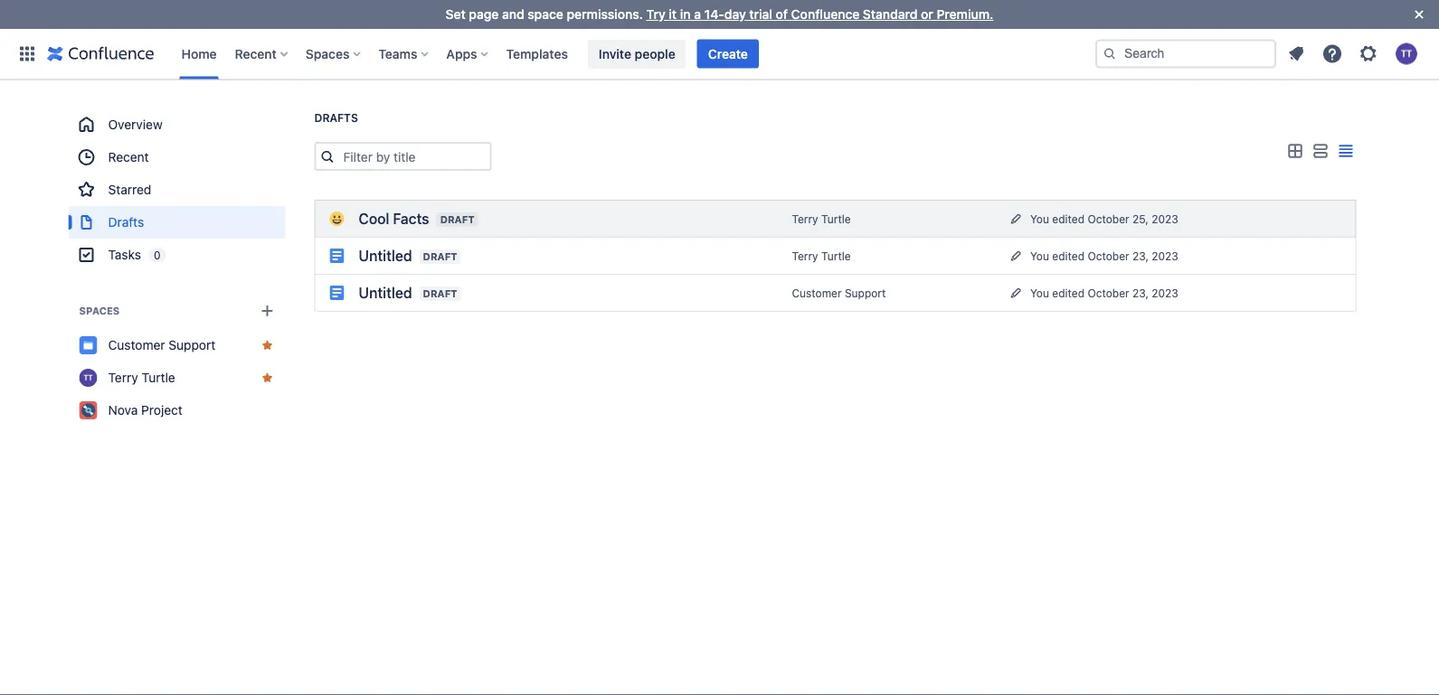 Task type: vqa. For each thing, say whether or not it's contained in the screenshot.
Support
yes



Task type: describe. For each thing, give the bounding box(es) containing it.
settings icon image
[[1358, 43, 1379, 65]]

day
[[724, 7, 746, 22]]

customer inside customer support link
[[108, 338, 165, 353]]

spaces button
[[300, 39, 368, 68]]

starred
[[108, 182, 151, 197]]

list image
[[1309, 141, 1331, 162]]

2023 for customer support link to the top
[[1152, 287, 1179, 299]]

cool facts
[[359, 210, 429, 228]]

untitled for terry turtle
[[359, 247, 412, 265]]

terry turtle for untitled
[[792, 250, 851, 263]]

try it in a 14-day trial of confluence standard or premium. link
[[646, 7, 994, 22]]

your profile and preferences image
[[1396, 43, 1417, 65]]

2023 for terry turtle link corresponding to cool facts
[[1152, 213, 1178, 225]]

draft for page icon
[[423, 251, 457, 263]]

october for terry turtle link related to untitled
[[1088, 250, 1130, 262]]

close image
[[1408, 4, 1430, 25]]

terry for untitled
[[792, 250, 818, 263]]

invite
[[599, 46, 631, 61]]

2 vertical spatial terry
[[108, 370, 138, 385]]

permissions.
[[567, 7, 643, 22]]

trial
[[749, 7, 772, 22]]

premium.
[[937, 7, 994, 22]]

edited for terry turtle link corresponding to cool facts
[[1052, 213, 1085, 225]]

tasks
[[108, 247, 141, 262]]

cool
[[359, 210, 389, 228]]

recent button
[[229, 39, 295, 68]]

25,
[[1133, 213, 1149, 225]]

terry turtle link for cool facts
[[792, 213, 851, 225]]

0 vertical spatial customer support
[[792, 287, 886, 300]]

help icon image
[[1322, 43, 1343, 65]]

group containing overview
[[68, 109, 285, 271]]

unstar this space image
[[260, 371, 275, 385]]

overview
[[108, 117, 163, 132]]

14-
[[704, 7, 724, 22]]

terry turtle for cool facts
[[792, 213, 851, 225]]

in
[[680, 7, 691, 22]]

search image
[[1103, 47, 1117, 61]]

edited for terry turtle link related to untitled
[[1052, 250, 1085, 262]]

appswitcher icon image
[[16, 43, 38, 65]]

starred link
[[68, 174, 285, 206]]

templates
[[506, 46, 568, 61]]

you edited october 23, 2023 for terry turtle
[[1030, 250, 1179, 262]]

edited for customer support link to the top
[[1052, 287, 1085, 299]]

terry for cool facts
[[792, 213, 818, 225]]

0 horizontal spatial recent
[[108, 150, 149, 165]]

23, for terry turtle
[[1133, 250, 1149, 262]]

create a space image
[[256, 300, 278, 322]]

page
[[469, 7, 499, 22]]

create
[[708, 46, 748, 61]]

invite people button
[[588, 39, 686, 68]]

teams
[[378, 46, 417, 61]]

home
[[181, 46, 217, 61]]

2 vertical spatial turtle
[[142, 370, 175, 385]]

apps button
[[441, 39, 495, 68]]

0 horizontal spatial customer support link
[[68, 329, 285, 362]]

and
[[502, 7, 524, 22]]

you for page image
[[1030, 287, 1049, 299]]

a
[[694, 7, 701, 22]]

home link
[[176, 39, 222, 68]]

compact list image
[[1335, 141, 1356, 162]]

facts
[[393, 210, 429, 228]]

0 horizontal spatial customer support
[[108, 338, 216, 353]]

draft for page image
[[423, 288, 457, 300]]

Search field
[[1095, 39, 1276, 68]]

0 vertical spatial customer
[[792, 287, 842, 300]]

people
[[635, 46, 675, 61]]



Task type: locate. For each thing, give the bounding box(es) containing it.
or
[[921, 7, 933, 22]]

1 vertical spatial customer support
[[108, 338, 216, 353]]

project
[[141, 403, 183, 418]]

customer support
[[792, 287, 886, 300], [108, 338, 216, 353]]

1 you from the top
[[1030, 213, 1049, 225]]

drafts
[[314, 112, 358, 124], [108, 215, 144, 230]]

untitled down cool facts
[[359, 247, 412, 265]]

0 vertical spatial 2023
[[1152, 213, 1178, 225]]

1 horizontal spatial customer
[[792, 287, 842, 300]]

1 vertical spatial customer
[[108, 338, 165, 353]]

1 edited from the top
[[1052, 213, 1085, 225]]

0 vertical spatial drafts
[[314, 112, 358, 124]]

spaces right recent dropdown button
[[306, 46, 350, 61]]

nova project link
[[68, 394, 285, 427]]

standard
[[863, 7, 918, 22]]

banner containing home
[[0, 28, 1439, 80]]

1 vertical spatial draft
[[423, 251, 457, 263]]

1 vertical spatial untitled
[[359, 284, 412, 302]]

2 vertical spatial 2023
[[1152, 287, 1179, 299]]

3 you from the top
[[1030, 287, 1049, 299]]

customer
[[792, 287, 842, 300], [108, 338, 165, 353]]

0 vertical spatial support
[[845, 287, 886, 300]]

1 2023 from the top
[[1152, 213, 1178, 225]]

recent link
[[68, 141, 285, 174]]

2 vertical spatial october
[[1088, 287, 1130, 299]]

0 vertical spatial draft
[[440, 214, 475, 226]]

terry turtle link
[[792, 213, 851, 225], [792, 250, 851, 263], [68, 362, 285, 394]]

invite people
[[599, 46, 675, 61]]

you edited october 25, 2023
[[1030, 213, 1178, 225]]

0 vertical spatial recent
[[235, 46, 277, 61]]

0 vertical spatial spaces
[[306, 46, 350, 61]]

0 vertical spatial october
[[1088, 213, 1130, 225]]

2 you edited october 23, 2023 from the top
[[1030, 287, 1179, 299]]

edited
[[1052, 213, 1085, 225], [1052, 250, 1085, 262], [1052, 287, 1085, 299]]

you edited october 23, 2023
[[1030, 250, 1179, 262], [1030, 287, 1179, 299]]

0 vertical spatial terry turtle link
[[792, 213, 851, 225]]

1 horizontal spatial customer support link
[[792, 287, 886, 300]]

page image
[[330, 249, 344, 263]]

group
[[68, 109, 285, 271]]

page image
[[330, 286, 344, 300]]

create link
[[697, 39, 759, 68]]

1 horizontal spatial support
[[845, 287, 886, 300]]

customer support link
[[792, 287, 886, 300], [68, 329, 285, 362]]

templates link
[[501, 39, 573, 68]]

1 vertical spatial you edited october 23, 2023
[[1030, 287, 1179, 299]]

3 october from the top
[[1088, 287, 1130, 299]]

1 vertical spatial recent
[[108, 150, 149, 165]]

turtle for cool facts
[[821, 213, 851, 225]]

october
[[1088, 213, 1130, 225], [1088, 250, 1130, 262], [1088, 287, 1130, 299]]

0 horizontal spatial drafts
[[108, 215, 144, 230]]

0 vertical spatial 23,
[[1133, 250, 1149, 262]]

terry turtle
[[792, 213, 851, 225], [792, 250, 851, 263], [108, 370, 175, 385]]

draft
[[440, 214, 475, 226], [423, 251, 457, 263], [423, 288, 457, 300]]

0 horizontal spatial support
[[169, 338, 216, 353]]

overview link
[[68, 109, 285, 141]]

2023
[[1152, 213, 1178, 225], [1152, 250, 1179, 262], [1152, 287, 1179, 299]]

set
[[446, 7, 466, 22]]

2 untitled from the top
[[359, 284, 412, 302]]

teams button
[[373, 39, 435, 68]]

3 edited from the top
[[1052, 287, 1085, 299]]

recent right home
[[235, 46, 277, 61]]

1 vertical spatial 23,
[[1133, 287, 1149, 299]]

untitled
[[359, 247, 412, 265], [359, 284, 412, 302]]

1 vertical spatial turtle
[[821, 250, 851, 263]]

recent
[[235, 46, 277, 61], [108, 150, 149, 165]]

2 vertical spatial terry turtle
[[108, 370, 175, 385]]

1 vertical spatial you
[[1030, 250, 1049, 262]]

notification icon image
[[1285, 43, 1307, 65]]

recent inside dropdown button
[[235, 46, 277, 61]]

Filter by title field
[[338, 144, 490, 169]]

october for customer support link to the top
[[1088, 287, 1130, 299]]

you
[[1030, 213, 1049, 225], [1030, 250, 1049, 262], [1030, 287, 1049, 299]]

confluence image
[[47, 43, 154, 65], [47, 43, 154, 65]]

0 horizontal spatial spaces
[[79, 305, 120, 317]]

1 vertical spatial customer support link
[[68, 329, 285, 362]]

1 vertical spatial drafts
[[108, 215, 144, 230]]

spaces
[[306, 46, 350, 61], [79, 305, 120, 317]]

cards image
[[1284, 141, 1306, 162]]

2 you from the top
[[1030, 250, 1049, 262]]

october for terry turtle link corresponding to cool facts
[[1088, 213, 1130, 225]]

1 vertical spatial support
[[169, 338, 216, 353]]

1 horizontal spatial drafts
[[314, 112, 358, 124]]

1 october from the top
[[1088, 213, 1130, 225]]

global element
[[11, 28, 1092, 79]]

2 23, from the top
[[1133, 287, 1149, 299]]

0 vertical spatial you
[[1030, 213, 1049, 225]]

23,
[[1133, 250, 1149, 262], [1133, 287, 1149, 299]]

of
[[776, 7, 788, 22]]

you edited october 23, 2023 for customer support
[[1030, 287, 1179, 299]]

turtle for untitled
[[821, 250, 851, 263]]

unstar this space image
[[260, 338, 275, 353]]

0 horizontal spatial customer
[[108, 338, 165, 353]]

2 vertical spatial you
[[1030, 287, 1049, 299]]

2023 for terry turtle link related to untitled
[[1152, 250, 1179, 262]]

0 vertical spatial edited
[[1052, 213, 1085, 225]]

nova
[[108, 403, 138, 418]]

untitled for customer support
[[359, 284, 412, 302]]

1 vertical spatial terry
[[792, 250, 818, 263]]

2 october from the top
[[1088, 250, 1130, 262]]

drafts up tasks
[[108, 215, 144, 230]]

spaces inside popup button
[[306, 46, 350, 61]]

3 2023 from the top
[[1152, 287, 1179, 299]]

1 vertical spatial terry turtle link
[[792, 250, 851, 263]]

1 untitled from the top
[[359, 247, 412, 265]]

apps
[[446, 46, 477, 61]]

1 vertical spatial edited
[[1052, 250, 1085, 262]]

nova project
[[108, 403, 183, 418]]

1 horizontal spatial spaces
[[306, 46, 350, 61]]

untitled right page image
[[359, 284, 412, 302]]

space
[[528, 7, 563, 22]]

1 horizontal spatial recent
[[235, 46, 277, 61]]

2 vertical spatial terry turtle link
[[68, 362, 285, 394]]

support
[[845, 287, 886, 300], [169, 338, 216, 353]]

:grinning: image
[[330, 212, 344, 226], [330, 212, 344, 226]]

banner
[[0, 28, 1439, 80]]

1 vertical spatial 2023
[[1152, 250, 1179, 262]]

it
[[669, 7, 677, 22]]

1 you edited october 23, 2023 from the top
[[1030, 250, 1179, 262]]

drafts down spaces popup button
[[314, 112, 358, 124]]

turtle
[[821, 213, 851, 225], [821, 250, 851, 263], [142, 370, 175, 385]]

try
[[646, 7, 666, 22]]

set page and space permissions. try it in a 14-day trial of confluence standard or premium.
[[446, 7, 994, 22]]

0 vertical spatial terry turtle
[[792, 213, 851, 225]]

recent up starred
[[108, 150, 149, 165]]

0 vertical spatial untitled
[[359, 247, 412, 265]]

you for page icon
[[1030, 250, 1049, 262]]

0
[[154, 249, 161, 261]]

1 horizontal spatial customer support
[[792, 287, 886, 300]]

23, for customer support
[[1133, 287, 1149, 299]]

confluence
[[791, 7, 860, 22]]

0 vertical spatial turtle
[[821, 213, 851, 225]]

2 vertical spatial draft
[[423, 288, 457, 300]]

2 vertical spatial edited
[[1052, 287, 1085, 299]]

1 vertical spatial terry turtle
[[792, 250, 851, 263]]

spaces down tasks
[[79, 305, 120, 317]]

terry turtle link for untitled
[[792, 250, 851, 263]]

0 vertical spatial you edited october 23, 2023
[[1030, 250, 1179, 262]]

0 vertical spatial terry
[[792, 213, 818, 225]]

terry
[[792, 213, 818, 225], [792, 250, 818, 263], [108, 370, 138, 385]]

0 vertical spatial customer support link
[[792, 287, 886, 300]]

2 2023 from the top
[[1152, 250, 1179, 262]]

1 23, from the top
[[1133, 250, 1149, 262]]

2 edited from the top
[[1052, 250, 1085, 262]]

1 vertical spatial spaces
[[79, 305, 120, 317]]

drafts link
[[68, 206, 285, 239]]

1 vertical spatial october
[[1088, 250, 1130, 262]]



